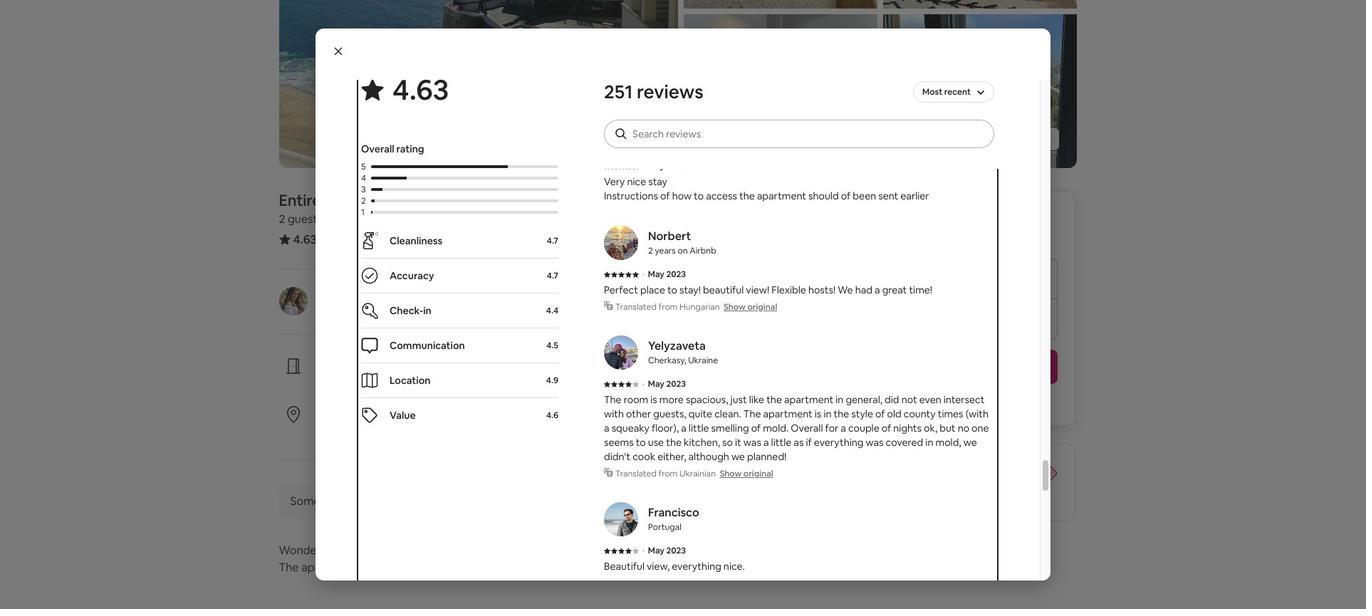 Task type: describe. For each thing, give the bounding box(es) containing it.
entire rental unit in nazaré, portugal
[[279, 190, 536, 210]]

may for norbert
[[648, 269, 665, 280]]

1 was from the left
[[744, 436, 762, 449]]

very inside very nice stay instructions of how to access the apartment should of been sent earlier
[[604, 175, 625, 188]]

are
[[958, 460, 975, 475]]

may for francisco
[[648, 545, 665, 556]]

show inside button
[[975, 133, 1001, 145]]

squeaky
[[612, 422, 650, 435]]

facing
[[374, 543, 406, 558]]

great
[[325, 405, 355, 420]]

like
[[749, 393, 765, 406]]

1 vertical spatial location
[[358, 405, 401, 420]]

bedroom
[[338, 212, 387, 227]]

apartment up mold.
[[763, 408, 813, 420]]

location inside 4.63 dialog
[[732, 81, 769, 94]]

0 horizontal spatial 4.63
[[293, 232, 317, 247]]

0 horizontal spatial guests
[[288, 212, 323, 227]]

cook
[[633, 450, 656, 463]]

most recent
[[923, 86, 971, 98]]

the up for
[[834, 408, 849, 420]]

4.4
[[546, 305, 559, 316]]

self check-in check yourself in with the lockbox.
[[325, 357, 484, 388]]

apartment up for
[[784, 393, 834, 406]]

won't
[[904, 395, 930, 408]]

3
[[361, 184, 366, 195]]

the room is more spacious, just like the apartment in general, did not even intersect with other guests, quite clean. the apartment is in the style of old county times (with a squeaky floor), a little smelling of mold. overall for a couple of nights ok, but no one seems to use the kitchen, so it was a little as if everything was covered in mold, we didn't cook either, although we planned!
[[604, 393, 989, 463]]

apartment inside wonderful ocean-facing frontline apartment. the apartment enjoys a unique view of the sea and nazareth.
[[301, 560, 358, 575]]

view!
[[746, 284, 770, 296]]

of inside great location 95% of recent guests gave the location a 5-star rating.
[[345, 424, 355, 437]]

in down ok, in the right of the page
[[926, 436, 934, 449]]

the inside very nice stay instructions of how to access the apartment should of been sent earlier
[[739, 190, 755, 202]]

a right floor),
[[681, 422, 687, 435]]

· for yelyzaveta
[[643, 378, 645, 390]]

spacious,
[[686, 393, 728, 406]]

1 horizontal spatial little
[[771, 436, 792, 449]]

from for norbert
[[659, 301, 678, 313]]

may for yelyzaveta
[[648, 378, 665, 390]]

rental
[[324, 190, 366, 210]]

of down 'old'
[[882, 422, 891, 435]]

show all photos button
[[946, 127, 1060, 151]]

couple
[[848, 422, 880, 435]]

entire
[[279, 190, 321, 210]]

check
[[325, 375, 354, 388]]

thank
[[933, 81, 961, 94]]

the right rate
[[996, 474, 1014, 489]]

norbert image
[[604, 226, 638, 260]]

the inside self check-in check yourself in with the lockbox.
[[427, 375, 443, 388]]

5
[[361, 161, 366, 172]]

2 was from the left
[[866, 436, 884, 449]]

in left general,
[[836, 393, 844, 406]]

to inside very nice stay instructions of how to access the apartment should of been sent earlier
[[694, 190, 704, 202]]

neville
[[648, 120, 684, 135]]

host profile picture image
[[279, 287, 307, 316]]

0 horizontal spatial reviews
[[346, 232, 387, 247]]

5-
[[511, 424, 520, 437]]

4.7 for accuracy
[[547, 270, 559, 281]]

251 reviews inside 4.63 dialog
[[604, 80, 704, 104]]

2023 for francisco
[[666, 545, 686, 556]]

a right for
[[841, 422, 846, 435]]

portugal inside francisco portugal
[[648, 522, 682, 533]]

on
[[678, 245, 688, 256]]

1 bedroom · 1 bed · 1 bath
[[331, 212, 462, 227]]

dates
[[926, 460, 956, 475]]

in right yourself
[[395, 375, 403, 388]]

daniela
[[382, 286, 422, 301]]

lovely studio/apartment in sítio da nazaré 2 image 2 image
[[684, 0, 877, 8]]

0 horizontal spatial 251
[[326, 232, 344, 247]]

you
[[885, 395, 902, 408]]

· down unit
[[389, 212, 392, 227]]

may 2023
[[648, 160, 686, 172]]

in up for
[[824, 408, 832, 420]]

a up seems
[[604, 422, 610, 435]]

more
[[660, 393, 684, 406]]

charged
[[946, 395, 985, 408]]

seems
[[604, 436, 634, 449]]

a up planned!
[[764, 436, 769, 449]]

translated from hungarian show original
[[616, 301, 777, 313]]

a inside great location 95% of recent guests gave the location a 5-star rating.
[[503, 424, 509, 437]]

4.63 dialog
[[316, 24, 1051, 581]]

neville united kingdom
[[648, 120, 712, 148]]

place.
[[653, 81, 681, 94]]

· may 2023 for yelyzaveta
[[643, 378, 686, 390]]

nice clean place. very good location with stunning view. well organized. thank you!
[[604, 81, 982, 94]]

rating.
[[540, 424, 569, 437]]

days.
[[866, 489, 893, 504]]

view.
[[836, 81, 859, 94]]

intersect
[[944, 393, 985, 406]]

wonderful
[[279, 543, 335, 558]]

value
[[390, 409, 416, 422]]

1 left bed
[[394, 212, 399, 227]]

covered
[[886, 436, 924, 449]]

show original button for norbert
[[724, 301, 777, 313]]

4.5
[[547, 340, 559, 351]]

all
[[1003, 133, 1013, 145]]

times
[[938, 408, 964, 420]]

1 horizontal spatial we
[[964, 436, 977, 449]]

0 vertical spatial is
[[651, 393, 657, 406]]

accuracy
[[390, 269, 434, 282]]

less
[[829, 474, 848, 489]]

norbert image
[[604, 226, 638, 260]]

in up yourself
[[384, 357, 393, 372]]

0 horizontal spatial everything
[[672, 560, 722, 573]]

a inside wonderful ocean-facing frontline apartment. the apartment enjoys a unique view of the sea and nazareth.
[[396, 560, 403, 575]]

place
[[640, 284, 665, 296]]

view,
[[647, 560, 670, 573]]

1 vertical spatial to
[[668, 284, 677, 296]]

photos
[[1015, 133, 1048, 145]]

unit
[[370, 190, 398, 210]]

ukrainian
[[680, 468, 716, 479]]

hosting
[[359, 304, 394, 317]]

show for norbert
[[724, 301, 746, 313]]

nightly
[[921, 474, 957, 489]]

95%
[[325, 424, 343, 437]]

show all photos
[[975, 133, 1048, 145]]

sent
[[879, 190, 899, 202]]

· for norbert
[[643, 269, 645, 280]]

enjoys
[[360, 560, 394, 575]]

ukraine
[[688, 355, 718, 366]]

perfect place to stay! beautiful view! flexible hosts! we had a great time!
[[604, 284, 933, 296]]

recent inside great location 95% of recent guests gave the location a 5-star rating.
[[357, 424, 387, 437]]

Search reviews, Press 'Enter' to search text field
[[633, 127, 980, 141]]

frontline
[[409, 543, 453, 558]]

francisco image
[[604, 502, 638, 536]]

county
[[904, 408, 936, 420]]

of right should
[[841, 190, 851, 202]]

show for yelyzaveta
[[720, 468, 742, 479]]

in up bed
[[401, 190, 414, 210]]

1 vertical spatial 251 reviews
[[326, 232, 387, 247]]

beautiful
[[703, 284, 744, 296]]

style
[[852, 408, 873, 420]]

the left avg.
[[877, 474, 895, 489]]

kingdom
[[677, 137, 712, 148]]

it
[[735, 436, 742, 449]]

apartment inside very nice stay instructions of how to access the apartment should of been sent earlier
[[757, 190, 806, 202]]

overall rating
[[361, 142, 424, 155]]

· may 2023 for norbert
[[643, 269, 686, 280]]

check-in
[[390, 304, 432, 317]]

of left mold.
[[751, 422, 761, 435]]

with inside the room is more spacious, just like the apartment in general, did not even intersect with other guests, quite clean. the apartment is in the style of old county times (with a squeaky floor), a little smelling of mold. overall for a couple of nights ok, but no one seems to use the kitchen, so it was a little as if everything was covered in mold, we didn't cook either, although we planned!
[[604, 408, 624, 420]]

4.63 inside dialog
[[393, 71, 449, 108]]

hosts!
[[809, 284, 836, 296]]

very nice stay instructions of how to access the apartment should of been sent earlier
[[604, 175, 929, 202]]

self
[[325, 357, 345, 372]]

yet
[[987, 395, 1002, 408]]

perfect
[[604, 284, 638, 296]]

last
[[829, 489, 847, 504]]

translated for norbert
[[616, 301, 657, 313]]

· may 2023 for francisco
[[643, 545, 686, 556]]

(with
[[966, 408, 989, 420]]

4.6
[[546, 410, 559, 421]]

years inside norbert 2 years on airbnb
[[655, 245, 676, 256]]

1 horizontal spatial very
[[683, 81, 704, 94]]

nice
[[627, 175, 646, 188]]



Task type: vqa. For each thing, say whether or not it's contained in the screenshot.


Task type: locate. For each thing, give the bounding box(es) containing it.
may up more
[[648, 378, 665, 390]]

· for francisco
[[643, 545, 645, 556]]

how
[[672, 190, 692, 202]]

by
[[366, 286, 380, 301]]

from down place at the left
[[659, 301, 678, 313]]

2 may from the top
[[648, 269, 665, 280]]

1 vertical spatial 4.7
[[547, 270, 559, 281]]

0 horizontal spatial recent
[[357, 424, 387, 437]]

reviews up neville
[[637, 80, 704, 104]]

mold,
[[936, 436, 962, 449]]

united
[[648, 137, 675, 148]]

the right like
[[767, 393, 782, 406]]

0 vertical spatial with
[[772, 81, 791, 94]]

· may 2023 up place at the left
[[643, 269, 686, 280]]

gave
[[422, 424, 444, 437]]

1 vertical spatial overall
[[791, 422, 823, 435]]

0 horizontal spatial is
[[651, 393, 657, 406]]

show original button for yelyzaveta
[[720, 468, 773, 479]]

1 horizontal spatial to
[[668, 284, 677, 296]]

view
[[443, 560, 467, 575]]

2 horizontal spatial 2
[[648, 245, 653, 256]]

you won't be charged yet
[[885, 395, 1002, 408]]

cleanliness
[[390, 234, 443, 247]]

clean.
[[715, 408, 741, 420]]

0 vertical spatial we
[[964, 436, 977, 449]]

0 vertical spatial to
[[694, 190, 704, 202]]

2023 for norbert
[[666, 269, 686, 280]]

2 vertical spatial to
[[636, 436, 646, 449]]

1 vertical spatial very
[[604, 175, 625, 188]]

if
[[806, 436, 812, 449]]

from for yelyzaveta
[[659, 468, 678, 479]]

0 horizontal spatial overall
[[361, 142, 394, 155]]

2 inside norbert 2 years on airbnb
[[648, 245, 653, 256]]

1 down rental
[[331, 212, 335, 227]]

· right bed
[[425, 212, 428, 227]]

1 2023 from the top
[[666, 160, 686, 172]]

beautiful view, everything nice.
[[604, 560, 745, 573]]

of left 'old'
[[876, 408, 885, 420]]

with left the stunning
[[772, 81, 791, 94]]

1 vertical spatial original
[[744, 468, 773, 479]]

even
[[920, 393, 942, 406]]

the right gave
[[446, 424, 462, 437]]

2 vertical spatial the
[[279, 560, 299, 575]]

4.7 for cleanliness
[[547, 235, 559, 247]]

everything left nice. at the bottom right
[[672, 560, 722, 573]]

reviews
[[637, 80, 704, 104], [346, 232, 387, 247]]

0 horizontal spatial 2
[[279, 212, 285, 227]]

great location 95% of recent guests gave the location a 5-star rating.
[[325, 405, 569, 437]]

as
[[794, 436, 804, 449]]

location left 5-
[[464, 424, 501, 437]]

· up the room
[[643, 378, 645, 390]]

did
[[885, 393, 900, 406]]

translated for yelyzaveta
[[616, 468, 657, 479]]

may up stay
[[648, 160, 665, 172]]

2 2023 from the top
[[666, 269, 686, 280]]

ok,
[[924, 422, 938, 435]]

1 vertical spatial is
[[815, 408, 822, 420]]

been inside very nice stay instructions of how to access the apartment should of been sent earlier
[[853, 190, 876, 202]]

to inside the room is more spacious, just like the apartment in general, did not even intersect with other guests, quite clean. the apartment is in the style of old county times (with a squeaky floor), a little smelling of mold. overall for a couple of nights ok, but no one seems to use the kitchen, so it was a little as if everything was covered in mold, we didn't cook either, although we planned!
[[636, 436, 646, 449]]

everything down for
[[814, 436, 864, 449]]

1 horizontal spatial been
[[853, 190, 876, 202]]

2 guests
[[279, 212, 323, 227]]

2023
[[666, 160, 686, 172], [666, 269, 686, 280], [666, 378, 686, 390], [666, 545, 686, 556]]

with
[[772, 81, 791, 94], [405, 375, 425, 388], [604, 408, 624, 420]]

251 left 'place.'
[[604, 80, 633, 104]]

cherkasy,
[[648, 355, 686, 366]]

to up cook at the left
[[636, 436, 646, 449]]

0 vertical spatial the
[[604, 393, 622, 406]]

was
[[744, 436, 762, 449], [866, 436, 884, 449]]

your dates are $75 aud less than the avg. nightly rate of the last 60 days.
[[829, 460, 1023, 504]]

1 horizontal spatial 2
[[361, 195, 366, 207]]

2023 up stay
[[666, 160, 686, 172]]

0 vertical spatial original
[[748, 301, 777, 313]]

little down mold.
[[771, 436, 792, 449]]

0 horizontal spatial portugal
[[474, 190, 536, 210]]

0 vertical spatial 251 reviews
[[604, 80, 704, 104]]

1 vertical spatial recent
[[357, 424, 387, 437]]

guests inside great location 95% of recent guests gave the location a 5-star rating.
[[389, 424, 420, 437]]

translated down cook at the left
[[616, 468, 657, 479]]

with for in
[[405, 375, 425, 388]]

0 vertical spatial 4.7
[[547, 235, 559, 247]]

2 vertical spatial 2
[[648, 245, 653, 256]]

francisco image
[[604, 502, 638, 536]]

4 2023 from the top
[[666, 545, 686, 556]]

of down stay
[[660, 190, 670, 202]]

show down although
[[720, 468, 742, 479]]

0 vertical spatial translated
[[616, 301, 657, 313]]

1 vertical spatial years
[[333, 304, 357, 317]]

1 translated from the top
[[616, 301, 657, 313]]

guests down entire
[[288, 212, 323, 227]]

251 inside 4.63 dialog
[[604, 80, 633, 104]]

2 4.7 from the top
[[547, 270, 559, 281]]

0 vertical spatial years
[[655, 245, 676, 256]]

location down yourself
[[358, 405, 401, 420]]

the left lockbox.
[[427, 375, 443, 388]]

2 vertical spatial with
[[604, 408, 624, 420]]

a left 5-
[[503, 424, 509, 437]]

floor),
[[652, 422, 679, 435]]

neville image
[[604, 118, 638, 152], [604, 118, 638, 152]]

of inside wonderful ocean-facing frontline apartment. the apartment enjoys a unique view of the sea and nazareth.
[[470, 560, 481, 575]]

4 may from the top
[[648, 545, 665, 556]]

4.7 left norbert image
[[547, 235, 559, 247]]

1 from from the top
[[659, 301, 678, 313]]

0 vertical spatial reviews
[[637, 80, 704, 104]]

the
[[739, 190, 755, 202], [427, 375, 443, 388], [767, 393, 782, 406], [834, 408, 849, 420], [446, 424, 462, 437], [666, 436, 682, 449], [877, 474, 895, 489], [996, 474, 1014, 489], [483, 560, 501, 575]]

ocean-
[[337, 543, 374, 558]]

for
[[825, 422, 839, 435]]

with up value on the left bottom of the page
[[405, 375, 425, 388]]

0 horizontal spatial been
[[366, 494, 392, 509]]

overall up 5 on the top of page
[[361, 142, 394, 155]]

1 down 3
[[361, 207, 365, 218]]

0 vertical spatial 251
[[604, 80, 633, 104]]

be
[[932, 395, 944, 408]]

years
[[655, 245, 676, 256], [333, 304, 357, 317]]

original
[[748, 301, 777, 313], [744, 468, 773, 479]]

0 horizontal spatial location
[[358, 405, 401, 420]]

2 vertical spatial show
[[720, 468, 742, 479]]

translated down 'perfect'
[[616, 301, 657, 313]]

2 from from the top
[[659, 468, 678, 479]]

251 reviews down bedroom
[[326, 232, 387, 247]]

original down planned!
[[744, 468, 773, 479]]

0 vertical spatial overall
[[361, 142, 394, 155]]

4.7 up 4.4
[[547, 270, 559, 281]]

· up place at the left
[[643, 269, 645, 280]]

1 left bath
[[430, 212, 435, 227]]

original for yelyzaveta
[[744, 468, 773, 479]]

2 down entire
[[279, 212, 285, 227]]

been left "sent"
[[853, 190, 876, 202]]

overall up if
[[791, 422, 823, 435]]

1 inside 4.63 dialog
[[361, 207, 365, 218]]

info
[[323, 494, 343, 509]]

0 vertical spatial show original button
[[724, 301, 777, 313]]

a right had
[[875, 284, 880, 296]]

1 4.7 from the top
[[547, 235, 559, 247]]

guests down value on the left bottom of the page
[[389, 424, 420, 437]]

in up communication
[[423, 304, 432, 317]]

show left all
[[975, 133, 1001, 145]]

of
[[660, 190, 670, 202], [841, 190, 851, 202], [876, 408, 885, 420], [751, 422, 761, 435], [882, 422, 891, 435], [345, 424, 355, 437], [983, 474, 994, 489], [470, 560, 481, 575]]

nazaré,
[[417, 190, 471, 210]]

recent inside popup button
[[945, 86, 971, 98]]

1 horizontal spatial 251 reviews
[[604, 80, 704, 104]]

clean
[[627, 81, 651, 94]]

very up instructions
[[604, 175, 625, 188]]

lovely studio/apartment in sítio da nazaré 2 image 4 image
[[883, 0, 1077, 8]]

251 down bedroom
[[326, 232, 344, 247]]

in
[[401, 190, 414, 210], [423, 304, 432, 317], [384, 357, 393, 372], [395, 375, 403, 388], [836, 393, 844, 406], [824, 408, 832, 420], [926, 436, 934, 449]]

a down facing
[[396, 560, 403, 575]]

has
[[345, 494, 363, 509]]

3 · may 2023 from the top
[[643, 545, 686, 556]]

251 reviews
[[604, 80, 704, 104], [326, 232, 387, 247]]

reviews down bedroom
[[346, 232, 387, 247]]

yelyzaveta image
[[604, 336, 638, 370], [604, 336, 638, 370]]

1 horizontal spatial with
[[604, 408, 624, 420]]

than
[[851, 474, 875, 489]]

2 vertical spatial location
[[464, 424, 501, 437]]

stunning
[[794, 81, 833, 94]]

1 vertical spatial from
[[659, 468, 678, 479]]

of right 95%
[[345, 424, 355, 437]]

show
[[975, 133, 1001, 145], [724, 301, 746, 313], [720, 468, 742, 479]]

show original button down the view!
[[724, 301, 777, 313]]

0 horizontal spatial years
[[333, 304, 357, 317]]

apartment down wonderful
[[301, 560, 358, 575]]

your
[[900, 460, 924, 475]]

0 horizontal spatial to
[[636, 436, 646, 449]]

1 may from the top
[[648, 160, 665, 172]]

1 horizontal spatial was
[[866, 436, 884, 449]]

0 vertical spatial little
[[689, 422, 709, 435]]

0 vertical spatial show
[[975, 133, 1001, 145]]

the right access
[[739, 190, 755, 202]]

the down wonderful
[[279, 560, 299, 575]]

everything inside the room is more spacious, just like the apartment in general, did not even intersect with other guests, quite clean. the apartment is in the style of old county times (with a squeaky floor), a little smelling of mold. overall for a couple of nights ok, but no one seems to use the kitchen, so it was a little as if everything was covered in mold, we didn't cook either, although we planned!
[[814, 436, 864, 449]]

2023 up more
[[666, 378, 686, 390]]

0 horizontal spatial we
[[732, 450, 745, 463]]

1 horizontal spatial reviews
[[637, 80, 704, 104]]

of inside your dates are $75 aud less than the avg. nightly rate of the last 60 days.
[[983, 474, 994, 489]]

years inside hosted by daniela 6 years hosting
[[333, 304, 357, 317]]

sea
[[503, 560, 521, 575]]

$75 aud
[[977, 460, 1023, 475]]

0 vertical spatial location
[[732, 81, 769, 94]]

show down the beautiful at the top right of the page
[[724, 301, 746, 313]]

the inside wonderful ocean-facing frontline apartment. the apartment enjoys a unique view of the sea and nazareth.
[[279, 560, 299, 575]]

2 for 2
[[361, 195, 366, 207]]

with up squeaky
[[604, 408, 624, 420]]

lovely studio/apartment in sítio da nazaré 2 image 1 image
[[279, 0, 678, 168]]

1 vertical spatial portugal
[[648, 522, 682, 533]]

1 horizontal spatial portugal
[[648, 522, 682, 533]]

0 vertical spatial 2
[[361, 195, 366, 207]]

0 horizontal spatial very
[[604, 175, 625, 188]]

we down it
[[732, 450, 745, 463]]

we down no at the bottom right of page
[[964, 436, 977, 449]]

0 vertical spatial guests
[[288, 212, 323, 227]]

francisco portugal
[[648, 505, 700, 533]]

access
[[706, 190, 737, 202]]

everything
[[814, 436, 864, 449], [672, 560, 722, 573]]

some info has been automatically translated.
[[290, 494, 524, 509]]

2 horizontal spatial to
[[694, 190, 704, 202]]

1 vertical spatial · may 2023
[[643, 378, 686, 390]]

lovely studio/apartment in sítio da nazaré 2 image 5 image
[[883, 14, 1077, 168]]

good
[[706, 81, 730, 94]]

with for place.
[[772, 81, 791, 94]]

translated.
[[468, 494, 524, 509]]

original down the view!
[[748, 301, 777, 313]]

was right it
[[744, 436, 762, 449]]

1 horizontal spatial 251
[[604, 80, 633, 104]]

1 vertical spatial show original button
[[720, 468, 773, 479]]

0 horizontal spatial 251 reviews
[[326, 232, 387, 247]]

251
[[604, 80, 633, 104], [326, 232, 344, 247]]

the down like
[[744, 408, 761, 420]]

1 vertical spatial translated
[[616, 468, 657, 479]]

2 horizontal spatial with
[[772, 81, 791, 94]]

was down couple
[[866, 436, 884, 449]]

from down either,
[[659, 468, 678, 479]]

3 2023 from the top
[[666, 378, 686, 390]]

251 reviews up neville
[[604, 80, 704, 104]]

hungarian
[[680, 301, 720, 313]]

1 horizontal spatial 4.63
[[393, 71, 449, 108]]

1 vertical spatial everything
[[672, 560, 722, 573]]

3 may from the top
[[648, 378, 665, 390]]

of right rate
[[983, 474, 994, 489]]

6
[[325, 304, 330, 317]]

1 horizontal spatial location
[[464, 424, 501, 437]]

lovely studio/apartment in sítio da nazaré 2 image 3 image
[[684, 14, 877, 168]]

portugal down francisco
[[648, 522, 682, 533]]

location
[[732, 81, 769, 94], [358, 405, 401, 420], [464, 424, 501, 437]]

francisco
[[648, 505, 700, 520]]

12/17/2023
[[837, 277, 887, 290]]

0 horizontal spatial with
[[405, 375, 425, 388]]

old
[[887, 408, 902, 420]]

· up beautiful
[[643, 545, 645, 556]]

2 for 2 guests
[[279, 212, 285, 227]]

nights
[[894, 422, 922, 435]]

nazareth.
[[546, 560, 597, 575]]

0 vertical spatial very
[[683, 81, 704, 94]]

is left style
[[815, 408, 822, 420]]

2 up bedroom
[[361, 195, 366, 207]]

show original button down planned!
[[720, 468, 773, 479]]

with inside self check-in check yourself in with the lockbox.
[[405, 375, 425, 388]]

2 horizontal spatial location
[[732, 81, 769, 94]]

show original button
[[724, 301, 777, 313], [720, 468, 773, 479]]

to right how
[[694, 190, 704, 202]]

1 horizontal spatial guests
[[389, 424, 420, 437]]

may up view, at the left of page
[[648, 545, 665, 556]]

is left more
[[651, 393, 657, 406]]

1 horizontal spatial years
[[655, 245, 676, 256]]

2 down norbert
[[648, 245, 653, 256]]

overall inside the room is more spacious, just like the apartment in general, did not even intersect with other guests, quite clean. the apartment is in the style of old county times (with a squeaky floor), a little smelling of mold. overall for a couple of nights ok, but no one seems to use the kitchen, so it was a little as if everything was covered in mold, we didn't cook either, although we planned!
[[791, 422, 823, 435]]

may up place at the left
[[648, 269, 665, 280]]

0 vertical spatial recent
[[945, 86, 971, 98]]

2 horizontal spatial the
[[744, 408, 761, 420]]

· may 2023 up more
[[643, 378, 686, 390]]

original for norbert
[[748, 301, 777, 313]]

1 horizontal spatial the
[[604, 393, 622, 406]]

1 vertical spatial 2
[[279, 212, 285, 227]]

0 vertical spatial everything
[[814, 436, 864, 449]]

communication
[[390, 339, 465, 352]]

years down norbert
[[655, 245, 676, 256]]

1 horizontal spatial is
[[815, 408, 822, 420]]

may
[[648, 160, 665, 172], [648, 269, 665, 280], [648, 378, 665, 390], [648, 545, 665, 556]]

0 vertical spatial been
[[853, 190, 876, 202]]

airbnb
[[690, 245, 716, 256]]

1 horizontal spatial overall
[[791, 422, 823, 435]]

great
[[882, 284, 907, 296]]

the left the room
[[604, 393, 622, 406]]

1 vertical spatial with
[[405, 375, 425, 388]]

2023 up beautiful view, everything nice. at bottom
[[666, 545, 686, 556]]

1 vertical spatial the
[[744, 408, 761, 420]]

1 vertical spatial been
[[366, 494, 392, 509]]

earlier
[[901, 190, 929, 202]]

norbert
[[648, 229, 691, 244]]

had
[[855, 284, 873, 296]]

rate
[[959, 474, 980, 489]]

to left stay!
[[668, 284, 677, 296]]

apartment.
[[455, 543, 515, 558]]

0 vertical spatial portugal
[[474, 190, 536, 210]]

the inside wonderful ocean-facing frontline apartment. the apartment enjoys a unique view of the sea and nazareth.
[[483, 560, 501, 575]]

1 vertical spatial guests
[[389, 424, 420, 437]]

2 · may 2023 from the top
[[643, 378, 686, 390]]

· may 2023 up view, at the left of page
[[643, 545, 686, 556]]

1 vertical spatial show
[[724, 301, 746, 313]]

guests,
[[654, 408, 687, 420]]

1 vertical spatial 4.63
[[293, 232, 317, 247]]

1 vertical spatial little
[[771, 436, 792, 449]]

reviews inside 4.63 dialog
[[637, 80, 704, 104]]

1 horizontal spatial everything
[[814, 436, 864, 449]]

apartment left should
[[757, 190, 806, 202]]

251 reviews link
[[326, 232, 387, 247]]

of down apartment.
[[470, 560, 481, 575]]

4
[[361, 172, 366, 184]]

1 · may 2023 from the top
[[643, 269, 686, 280]]

wonderful ocean-facing frontline apartment. the apartment enjoys a unique view of the sea and nazareth.
[[279, 543, 597, 575]]

4.63 down 2 guests
[[293, 232, 317, 247]]

1 horizontal spatial recent
[[945, 86, 971, 98]]

2 translated from the top
[[616, 468, 657, 479]]

the inside great location 95% of recent guests gave the location a 5-star rating.
[[446, 424, 462, 437]]

0 vertical spatial from
[[659, 301, 678, 313]]

other
[[626, 408, 651, 420]]

2023 for yelyzaveta
[[666, 378, 686, 390]]

2 vertical spatial · may 2023
[[643, 545, 686, 556]]

the up either,
[[666, 436, 682, 449]]

0 vertical spatial 4.63
[[393, 71, 449, 108]]

portugal right nazaré,
[[474, 190, 536, 210]]

although
[[689, 450, 729, 463]]

the down apartment.
[[483, 560, 501, 575]]

years down hosted
[[333, 304, 357, 317]]

0 vertical spatial · may 2023
[[643, 269, 686, 280]]

4.7
[[547, 235, 559, 247], [547, 270, 559, 281]]



